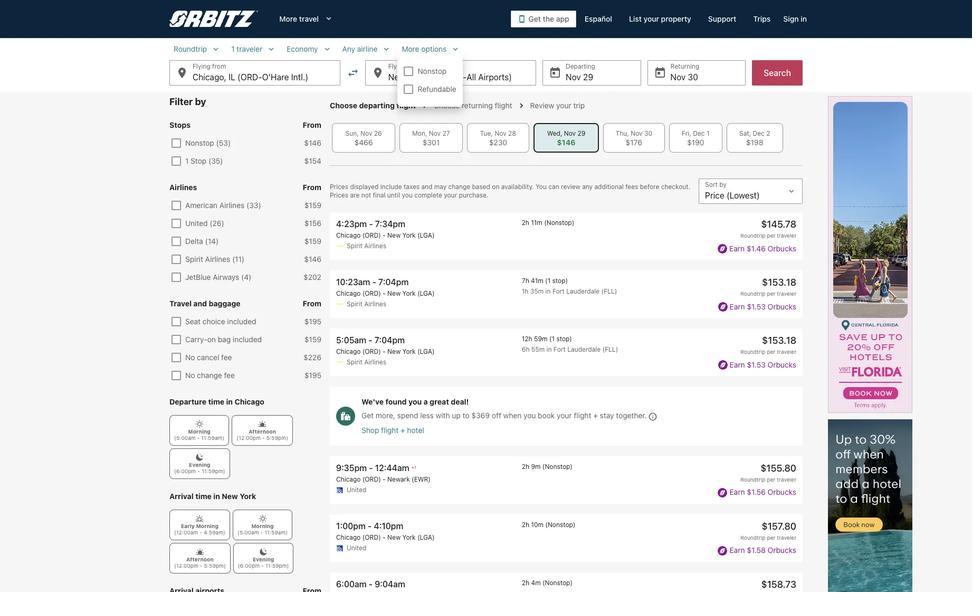 Task type: vqa. For each thing, say whether or not it's contained in the screenshot.


Task type: describe. For each thing, give the bounding box(es) containing it.
0 vertical spatial +
[[594, 411, 598, 420]]

$155.80 roundtrip per traveler
[[741, 463, 797, 483]]

(14)
[[205, 237, 219, 246]]

4 orbucks from the top
[[768, 488, 797, 497]]

get the app
[[529, 14, 570, 23]]

4 (ord) from the top
[[363, 475, 381, 483]]

$153.18 roundtrip per traveler for 5:05am - 7:04pm
[[741, 335, 797, 355]]

chicago for departure
[[235, 397, 265, 406]]

1 vertical spatial you
[[409, 397, 422, 406]]

$157.80 roundtrip per traveler
[[741, 521, 797, 541]]

10m
[[532, 521, 544, 529]]

get the app link
[[511, 11, 577, 27]]

fees
[[626, 183, 639, 191]]

small image for any airline
[[382, 44, 392, 54]]

$1.58
[[747, 546, 766, 555]]

new for 4:23pm - 7:34pm
[[388, 231, 401, 239]]

dec for $190
[[694, 129, 705, 137]]

you inside prices displayed include taxes and may change based on availability. you can review any additional fees before checkout. prices are not final until you complete your purchase.
[[402, 191, 413, 199]]

airlines left (33)
[[220, 201, 245, 210]]

list containing $145.78
[[330, 212, 803, 592]]

4 earn from the top
[[730, 488, 746, 497]]

chicago for 1:00pm
[[336, 533, 361, 541]]

1 horizontal spatial afternoon
[[249, 428, 276, 435]]

11:59am) for xsmall icon associated with rightmost morning 5:00am through 11:59am element
[[265, 529, 288, 536]]

your inside prices displayed include taxes and may change based on availability. you can review any additional fees before checkout. prices are not final until you complete your purchase.
[[444, 191, 457, 199]]

$1.46
[[747, 244, 766, 253]]

xsmall image for the leftmost evening 6:00pm through 11:59pm element
[[196, 453, 204, 462]]

jetblue
[[185, 273, 211, 281]]

york,
[[408, 72, 427, 82]]

are
[[350, 191, 360, 199]]

small image for economy
[[322, 44, 332, 54]]

time for arrival
[[196, 492, 212, 501]]

5:05am
[[336, 336, 367, 345]]

airports)
[[479, 72, 512, 82]]

41m
[[531, 277, 544, 285]]

loyalty logo image for 4:23pm - 7:34pm
[[718, 244, 728, 254]]

complete
[[415, 191, 443, 199]]

purchase.
[[459, 191, 489, 199]]

(nonstop) for $145.78
[[545, 219, 575, 227]]

$146 inside wed, nov 29 $146
[[557, 138, 576, 147]]

shop flight + hotel link
[[362, 426, 797, 435]]

more travel
[[280, 14, 319, 23]]

(1 for 10:23am - 7:04pm
[[546, 277, 551, 285]]

1:00pm
[[336, 521, 366, 531]]

español button
[[577, 10, 621, 29]]

per for 5:05am - 7:04pm
[[768, 349, 776, 355]]

$157.80
[[762, 521, 797, 532]]

0 horizontal spatial on
[[207, 335, 216, 344]]

(nonstop) for $157.80
[[546, 521, 576, 529]]

up
[[452, 411, 461, 420]]

any
[[583, 183, 593, 191]]

$176
[[626, 138, 643, 147]]

in inside dropdown button
[[801, 14, 808, 23]]

traveler for 1:00pm - 4:10pm
[[778, 534, 797, 541]]

0 horizontal spatial afternoon
[[186, 556, 214, 562]]

together.
[[616, 411, 647, 420]]

york for 5:05am - 7:04pm
[[403, 348, 416, 356]]

$146 for spirit airlines (11)
[[304, 255, 322, 264]]

app
[[557, 14, 570, 23]]

1 vertical spatial included
[[233, 335, 262, 344]]

1 stop (35)
[[185, 156, 223, 165]]

$1.56
[[747, 488, 766, 497]]

economy button
[[283, 44, 336, 54]]

spirit airlines for 4:23pm
[[347, 242, 387, 250]]

get for get more, spend less with up to $369 off when you book your flight + stay together.
[[362, 411, 374, 420]]

stop) for 5:05am - 7:04pm
[[557, 335, 572, 343]]

$145.78
[[762, 219, 797, 230]]

include
[[381, 183, 402, 191]]

before
[[640, 183, 660, 191]]

earn $1.53 orbucks for 5:05am - 7:04pm
[[730, 360, 797, 369]]

and inside prices displayed include taxes and may change based on availability. you can review any additional fees before checkout. prices are not final until you complete your purchase.
[[422, 183, 433, 191]]

a
[[424, 397, 428, 406]]

9:35pm
[[336, 463, 367, 473]]

7:34pm
[[375, 219, 406, 229]]

sun, nov 26 $466
[[346, 129, 382, 147]]

afternoon (12:00pm - 5:59pm) for the top afternoon 12:00pm through 5:59pm element
[[237, 428, 288, 441]]

(ord) for 4:23pm
[[363, 231, 381, 239]]

hotel
[[407, 426, 424, 435]]

lauderdale for 10:23am - 7:04pm
[[567, 287, 600, 295]]

choose for choose departing flight
[[330, 101, 358, 110]]

airlines up jetblue airways (4) in the left top of the page
[[205, 255, 230, 264]]

0 vertical spatial evening
[[189, 462, 210, 468]]

59m
[[534, 335, 548, 343]]

fort for 5:05am - 7:04pm
[[554, 346, 566, 353]]

$159 for american airlines (33)
[[305, 201, 322, 210]]

chicago down 9:35pm
[[336, 475, 361, 483]]

travel
[[299, 14, 319, 23]]

departure
[[170, 397, 206, 406]]

early
[[181, 523, 195, 529]]

0 horizontal spatial (6:00pm
[[174, 468, 196, 474]]

55m
[[532, 346, 545, 353]]

spirit airlines for 5:05am
[[347, 358, 387, 366]]

fee for no change fee
[[224, 371, 235, 380]]

in inside 12h 59m (1 stop) 6h 55m in fort lauderdale (fll)
[[547, 346, 552, 353]]

1 vertical spatial (6:00pm
[[238, 562, 260, 569]]

no cancel fee
[[185, 353, 232, 362]]

arrival time in new york
[[170, 492, 256, 501]]

ny
[[429, 72, 441, 82]]

+1
[[412, 464, 417, 470]]

small image for roundtrip
[[211, 44, 221, 54]]

$198
[[747, 138, 764, 147]]

airlines up american
[[170, 183, 197, 192]]

(nonstop) right 4m
[[543, 579, 573, 587]]

list your property
[[630, 14, 692, 23]]

traveler for 5:05am - 7:04pm
[[778, 349, 797, 355]]

spirit for 5:05am
[[347, 358, 363, 366]]

morning (5:00am - 11:59am) for xsmall icon associated with rightmost morning 5:00am through 11:59am element
[[238, 523, 288, 536]]

on inside prices displayed include taxes and may change based on availability. you can review any additional fees before checkout. prices are not final until you complete your purchase.
[[492, 183, 500, 191]]

early morning 12:00am through 4:59am element
[[170, 510, 230, 540]]

10:23am - 7:04pm chicago (ord) - new york (lga)
[[336, 277, 435, 297]]

roundtrip for 10:23am - 7:04pm
[[741, 291, 766, 297]]

morning inside "early morning (12:00am - 4:59am)"
[[196, 523, 219, 529]]

more options
[[402, 44, 447, 53]]

choice
[[203, 317, 225, 326]]

nonstop (53)
[[185, 138, 231, 147]]

united for $155.80
[[347, 486, 367, 494]]

35m
[[531, 287, 544, 295]]

evening (6:00pm - 11:59pm) for bottom evening 6:00pm through 11:59pm element's xsmall icon
[[238, 556, 289, 569]]

united for $157.80
[[347, 544, 367, 552]]

27
[[443, 129, 450, 137]]

from for $146
[[303, 120, 322, 129]]

sat,
[[740, 129, 752, 137]]

filter
[[170, 96, 193, 107]]

shop
[[362, 426, 379, 435]]

by
[[195, 96, 206, 107]]

earn for 10:23am - 7:04pm
[[730, 302, 746, 311]]

earn $1.56 orbucks
[[730, 488, 797, 497]]

fri,
[[682, 129, 692, 137]]

shop flight + hotel
[[362, 426, 424, 435]]

chicago, il (ord-o'hare intl.) button
[[170, 60, 341, 86]]

fee for no cancel fee
[[221, 353, 232, 362]]

1 horizontal spatial morning 5:00am through 11:59am element
[[233, 510, 293, 540]]

2h 4m (nonstop)
[[522, 579, 573, 587]]

9m
[[532, 463, 541, 470]]

afternoon (12:00pm - 5:59pm) for the left afternoon 12:00pm through 5:59pm element
[[174, 556, 226, 569]]

morning (5:00am - 11:59am) for xsmall icon for the topmost morning 5:00am through 11:59am element
[[174, 428, 225, 441]]

0 horizontal spatial +
[[401, 426, 405, 435]]

$159 for delta (14)
[[305, 237, 322, 246]]

4 loyalty logo image from the top
[[719, 488, 728, 497]]

(lga) for 1:00pm - 4:10pm
[[418, 533, 435, 541]]

$153.18 for 5:05am - 7:04pm
[[763, 335, 797, 346]]

4:59am)
[[204, 529, 225, 536]]

7h
[[522, 277, 530, 285]]

nov for $301
[[429, 129, 441, 137]]

$145.78 roundtrip per traveler
[[741, 219, 797, 239]]

review your trip
[[531, 101, 585, 110]]

(lga) for 5:05am - 7:04pm
[[418, 348, 435, 356]]

$195 for seat choice included
[[305, 317, 322, 326]]

search
[[764, 68, 792, 78]]

sat, dec 2 $198
[[740, 129, 771, 147]]

1 traveler button
[[227, 44, 281, 54]]

the
[[543, 14, 555, 23]]

flight up shop flight + hotel link
[[574, 411, 592, 420]]

(53)
[[216, 138, 231, 147]]

spirit down 'delta'
[[185, 255, 203, 264]]

1 inside fri, dec 1 $190
[[707, 129, 710, 137]]

morning for xsmall icon for the topmost morning 5:00am through 11:59am element
[[188, 428, 211, 435]]

xsmall image for bottom evening 6:00pm through 11:59pm element
[[259, 548, 268, 556]]

1 vertical spatial evening 6:00pm through 11:59pm element
[[233, 543, 294, 574]]

we've
[[362, 397, 384, 406]]

(lga) for 10:23am - 7:04pm
[[418, 289, 435, 297]]

airlines down 4:23pm - 7:34pm chicago (ord) - new york (lga)
[[365, 242, 387, 250]]

support
[[709, 14, 737, 23]]

$155.80
[[761, 463, 797, 474]]

$154
[[305, 156, 322, 165]]

earn for 5:05am - 7:04pm
[[730, 360, 746, 369]]

$369
[[472, 411, 490, 420]]

2h for $155.80
[[522, 463, 530, 470]]

xsmall image for the topmost morning 5:00am through 11:59am element
[[195, 420, 204, 428]]

0 vertical spatial morning 5:00am through 11:59am element
[[170, 415, 229, 446]]

choose for choose returning flight
[[434, 101, 460, 110]]

no change fee
[[185, 371, 235, 380]]

seat choice included
[[185, 317, 256, 326]]

lauderdale for 5:05am - 7:04pm
[[568, 346, 601, 353]]

in inside 7h 41m (1 stop) 1h 35m in fort lauderdale (fll)
[[546, 287, 551, 295]]

0 horizontal spatial afternoon 12:00pm through 5:59pm element
[[170, 543, 231, 574]]

per for 10:23am - 7:04pm
[[768, 291, 776, 297]]

your left trip
[[557, 101, 572, 110]]

4:10pm
[[374, 521, 404, 531]]

(26)
[[210, 219, 224, 228]]

not
[[362, 191, 371, 199]]



Task type: locate. For each thing, give the bounding box(es) containing it.
2 no from the top
[[185, 371, 195, 380]]

york inside 4:23pm - 7:34pm chicago (ord) - new york (lga)
[[403, 231, 416, 239]]

$1.53 for 5:05am - 7:04pm
[[748, 360, 766, 369]]

(nonstop) for $155.80
[[543, 463, 573, 470]]

based
[[472, 183, 491, 191]]

new inside dropdown button
[[389, 72, 406, 82]]

spirit airlines down 4:23pm - 7:34pm chicago (ord) - new york (lga)
[[347, 242, 387, 250]]

prices displayed include taxes and may change based on availability. you can review any additional fees before checkout. prices are not final until you complete your purchase.
[[330, 183, 691, 199]]

in right 35m
[[546, 287, 551, 295]]

2 $195 from the top
[[305, 371, 322, 380]]

5:59pm) for the top afternoon 12:00pm through 5:59pm element
[[267, 435, 288, 441]]

from down the $202
[[303, 299, 322, 308]]

new for 1:00pm - 4:10pm
[[388, 533, 401, 541]]

get down the we've
[[362, 411, 374, 420]]

1 $195 from the top
[[305, 317, 322, 326]]

loyalty logo image
[[718, 244, 728, 254], [719, 302, 728, 312], [719, 360, 728, 370], [719, 488, 728, 497], [718, 546, 728, 556]]

2 $159 from the top
[[305, 237, 322, 246]]

1 vertical spatial from
[[303, 183, 322, 192]]

evening
[[189, 462, 210, 468], [253, 556, 274, 562]]

(5:00am down departure
[[174, 435, 196, 441]]

(lga) inside 5:05am - 7:04pm chicago (ord) - new york (lga)
[[418, 348, 435, 356]]

per for 4:23pm - 7:34pm
[[768, 232, 776, 239]]

small image for 1 traveler
[[267, 44, 276, 54]]

earn $1.53 orbucks for 10:23am - 7:04pm
[[730, 302, 797, 311]]

(ord) down 9:35pm - 12:44am +1
[[363, 475, 381, 483]]

fort for 10:23am - 7:04pm
[[553, 287, 565, 295]]

0 vertical spatial get
[[529, 14, 541, 23]]

1 horizontal spatial 5:59pm)
[[267, 435, 288, 441]]

morning down departure
[[188, 428, 211, 435]]

1 vertical spatial afternoon (12:00pm - 5:59pm)
[[174, 556, 226, 569]]

new inside 5:05am - 7:04pm chicago (ord) - new york (lga)
[[388, 348, 401, 356]]

7:04pm for 10:23am - 7:04pm
[[379, 277, 409, 287]]

1 vertical spatial $153.18 roundtrip per traveler
[[741, 335, 797, 355]]

roundtrip inside the '$145.78 roundtrip per traveler'
[[741, 232, 766, 239]]

(fll) inside 12h 59m (1 stop) 6h 55m in fort lauderdale (fll)
[[603, 346, 619, 353]]

dec inside sat, dec 2 $198
[[753, 129, 765, 137]]

swap origin and destination image
[[347, 67, 359, 79]]

0 horizontal spatial 11:59pm)
[[202, 468, 225, 474]]

2 horizontal spatial small image
[[382, 44, 392, 54]]

4 per from the top
[[768, 476, 776, 483]]

in right the 55m
[[547, 346, 552, 353]]

7:04pm for 5:05am - 7:04pm
[[375, 336, 405, 345]]

$146 for nonstop (53)
[[304, 138, 322, 147]]

1 horizontal spatial evening
[[253, 556, 274, 562]]

dec inside fri, dec 1 $190
[[694, 129, 705, 137]]

morning
[[188, 428, 211, 435], [196, 523, 219, 529], [252, 523, 274, 529]]

3 $159 from the top
[[305, 335, 322, 344]]

2 vertical spatial united
[[347, 544, 367, 552]]

morning (5:00am - 11:59am)
[[174, 428, 225, 441], [238, 523, 288, 536]]

roundtrip inside $155.80 roundtrip per traveler
[[741, 476, 766, 483]]

list
[[330, 212, 803, 592]]

trips
[[754, 14, 771, 23]]

1 $153.18 roundtrip per traveler from the top
[[741, 277, 797, 297]]

$156
[[305, 219, 322, 228]]

orbucks for 1:00pm - 4:10pm
[[768, 546, 797, 555]]

2 $153.18 roundtrip per traveler from the top
[[741, 335, 797, 355]]

no down no cancel fee
[[185, 371, 195, 380]]

united down 9:35pm
[[347, 486, 367, 494]]

dec
[[694, 129, 705, 137], [753, 129, 765, 137]]

more for more travel
[[280, 14, 297, 23]]

orbucks
[[768, 244, 797, 253], [768, 302, 797, 311], [768, 360, 797, 369], [768, 488, 797, 497], [768, 546, 797, 555]]

0 vertical spatial (fll)
[[602, 287, 618, 295]]

chicago inside 1:00pm - 4:10pm chicago (ord) - new york (lga)
[[336, 533, 361, 541]]

(ord) inside 5:05am - 7:04pm chicago (ord) - new york (lga)
[[363, 348, 381, 356]]

1 earn $1.53 orbucks from the top
[[730, 302, 797, 311]]

0 horizontal spatial evening
[[189, 462, 210, 468]]

review
[[531, 101, 555, 110]]

0 horizontal spatial get
[[362, 411, 374, 420]]

new for 5:05am - 7:04pm
[[388, 348, 401, 356]]

traveler inside button
[[237, 44, 263, 53]]

roundtrip for 1:00pm - 4:10pm
[[741, 534, 766, 541]]

(ord) inside 10:23am - 7:04pm chicago (ord) - new york (lga)
[[363, 289, 381, 297]]

(lga) for 4:23pm - 7:34pm
[[418, 231, 435, 239]]

1 $159 from the top
[[305, 201, 322, 210]]

new
[[389, 72, 406, 82], [388, 231, 401, 239], [388, 289, 401, 297], [388, 348, 401, 356], [222, 492, 238, 501], [388, 533, 401, 541]]

step 1 of 3. choose departing flight. current page, choose departing flight element
[[330, 101, 434, 110]]

(lga) inside 10:23am - 7:04pm chicago (ord) - new york (lga)
[[418, 289, 435, 297]]

0 vertical spatial 7:04pm
[[379, 277, 409, 287]]

morning 5:00am through 11:59am element down departure
[[170, 415, 229, 446]]

nonstop for nonstop
[[418, 67, 447, 76]]

spirit down 10:23am
[[347, 300, 363, 308]]

traveler for 4:23pm - 7:34pm
[[778, 232, 797, 239]]

5 earn from the top
[[730, 546, 745, 555]]

(1
[[546, 277, 551, 285], [550, 335, 555, 343]]

2h left the 10m
[[522, 521, 530, 529]]

(fll) for 5:05am - 7:04pm
[[603, 346, 619, 353]]

morning right 4:59am)
[[252, 523, 274, 529]]

0 horizontal spatial 11:59am)
[[201, 435, 225, 441]]

lauderdale right 35m
[[567, 287, 600, 295]]

0 vertical spatial prices
[[330, 183, 349, 191]]

1 vertical spatial $1.53
[[748, 360, 766, 369]]

nonstop for nonstop (53)
[[185, 138, 214, 147]]

lauderdale inside 7h 41m (1 stop) 1h 35m in fort lauderdale (fll)
[[567, 287, 600, 295]]

sign in button
[[780, 10, 812, 29]]

2 vertical spatial $159
[[305, 335, 322, 344]]

nov inside mon, nov 27 $301
[[429, 129, 441, 137]]

york for 4:23pm - 7:34pm
[[403, 231, 416, 239]]

2 (lga) from the top
[[418, 289, 435, 297]]

0 vertical spatial earn $1.53 orbucks
[[730, 302, 797, 311]]

evening (6:00pm - 11:59pm) for xsmall icon for the leftmost evening 6:00pm through 11:59pm element
[[174, 462, 225, 474]]

3 earn from the top
[[730, 360, 746, 369]]

3 orbucks from the top
[[768, 360, 797, 369]]

small image
[[322, 44, 332, 54], [451, 44, 461, 54]]

$153.18 for 10:23am - 7:04pm
[[763, 277, 797, 288]]

2 orbucks from the top
[[768, 302, 797, 311]]

in down no change fee
[[226, 397, 233, 406]]

30 inside nov 30 button
[[688, 72, 699, 82]]

5 (ord) from the top
[[363, 533, 381, 541]]

fee down no cancel fee
[[224, 371, 235, 380]]

(1 for 5:05am - 7:04pm
[[550, 335, 555, 343]]

1 loyalty logo image from the top
[[718, 244, 728, 254]]

stop) inside 12h 59m (1 stop) 6h 55m in fort lauderdale (fll)
[[557, 335, 572, 343]]

orbitz logo image
[[170, 11, 258, 27]]

thu, nov 30 $176
[[616, 129, 653, 147]]

loyalty logo image for 5:05am - 7:04pm
[[719, 360, 728, 370]]

0 vertical spatial afternoon
[[249, 428, 276, 435]]

2 small image from the left
[[267, 44, 276, 54]]

0 horizontal spatial evening (6:00pm - 11:59pm)
[[174, 462, 225, 474]]

(12:00pm down (12:00am
[[174, 562, 198, 569]]

2 vertical spatial you
[[524, 411, 536, 420]]

7:04pm right 10:23am
[[379, 277, 409, 287]]

from up $154 on the top left of the page
[[303, 120, 322, 129]]

12:44am
[[375, 463, 410, 473]]

1 horizontal spatial afternoon 12:00pm through 5:59pm element
[[232, 415, 293, 446]]

0 vertical spatial 11:59pm)
[[202, 468, 225, 474]]

on
[[492, 183, 500, 191], [207, 335, 216, 344]]

stop) right 41m
[[553, 277, 568, 285]]

0 horizontal spatial change
[[197, 371, 222, 380]]

chicago down 10:23am
[[336, 289, 361, 297]]

per inside $155.80 roundtrip per traveler
[[768, 476, 776, 483]]

1 vertical spatial morning (5:00am - 11:59am)
[[238, 523, 288, 536]]

(4)
[[241, 273, 252, 281]]

2h left 4m
[[522, 579, 530, 587]]

1 vertical spatial 7:04pm
[[375, 336, 405, 345]]

small image
[[211, 44, 221, 54], [267, 44, 276, 54], [382, 44, 392, 54]]

small image right options
[[451, 44, 461, 54]]

3 loyalty logo image from the top
[[719, 360, 728, 370]]

3 (ord) from the top
[[363, 348, 381, 356]]

0 vertical spatial time
[[208, 397, 225, 406]]

earn for 1:00pm - 4:10pm
[[730, 546, 745, 555]]

$146 down wed,
[[557, 138, 576, 147]]

1 no from the top
[[185, 353, 195, 362]]

jetblue airways (4)
[[185, 273, 252, 281]]

your right the book at right
[[557, 411, 572, 420]]

1 dec from the left
[[694, 129, 705, 137]]

0 vertical spatial $153.18
[[763, 277, 797, 288]]

medium image
[[323, 14, 334, 24]]

flight right departing
[[397, 101, 416, 110]]

any airline
[[343, 44, 378, 53]]

flight down more,
[[381, 426, 399, 435]]

0 vertical spatial 30
[[688, 72, 699, 82]]

1 horizontal spatial choose
[[434, 101, 460, 110]]

2 vertical spatial 1
[[185, 156, 189, 165]]

3 spirit airlines from the top
[[347, 358, 387, 366]]

departure time in chicago
[[170, 397, 265, 406]]

1 download the app button image from the left
[[518, 15, 527, 23]]

afternoon
[[249, 428, 276, 435], [186, 556, 214, 562]]

0 vertical spatial (6:00pm
[[174, 468, 196, 474]]

more inside more options button
[[402, 44, 420, 53]]

step 2 of 3. choose returning flight, choose returning flight element
[[434, 101, 531, 110]]

il
[[229, 72, 235, 82]]

(nyc-
[[443, 72, 467, 82]]

(12:00am
[[174, 529, 198, 536]]

9:04am
[[375, 579, 406, 589]]

1 per from the top
[[768, 232, 776, 239]]

2 earn $1.53 orbucks from the top
[[730, 360, 797, 369]]

flight right returning
[[495, 101, 513, 110]]

nov inside thu, nov 30 $176
[[631, 129, 643, 137]]

3 per from the top
[[768, 349, 776, 355]]

afternoon (12:00pm - 5:59pm)
[[237, 428, 288, 441], [174, 556, 226, 569]]

no
[[185, 353, 195, 362], [185, 371, 195, 380]]

chicago inside 10:23am - 7:04pm chicago (ord) - new york (lga)
[[336, 289, 361, 297]]

stop) inside 7h 41m (1 stop) 1h 35m in fort lauderdale (fll)
[[553, 277, 568, 285]]

(5:00am for xsmall icon for the topmost morning 5:00am through 11:59am element
[[174, 435, 196, 441]]

(1 right 41m
[[546, 277, 551, 285]]

- inside "early morning (12:00am - 4:59am)"
[[200, 529, 202, 536]]

1 up the il
[[231, 44, 235, 53]]

$226
[[304, 353, 322, 362]]

(ord) for 5:05am
[[363, 348, 381, 356]]

per inside the '$145.78 roundtrip per traveler'
[[768, 232, 776, 239]]

29 inside button
[[584, 72, 594, 82]]

1 horizontal spatial afternoon (12:00pm - 5:59pm)
[[237, 428, 288, 441]]

with
[[436, 411, 450, 420]]

2 spirit airlines from the top
[[347, 300, 387, 308]]

spirit for 4:23pm
[[347, 242, 363, 250]]

29 inside wed, nov 29 $146
[[578, 129, 586, 137]]

9:35pm - 12:44am +1
[[336, 463, 417, 473]]

0 vertical spatial 29
[[584, 72, 594, 82]]

stay
[[600, 411, 614, 420]]

included right bag
[[233, 335, 262, 344]]

3 small image from the left
[[382, 44, 392, 54]]

nov for $466
[[361, 129, 373, 137]]

0 vertical spatial $1.53
[[748, 302, 766, 311]]

(1 inside 12h 59m (1 stop) 6h 55m in fort lauderdale (fll)
[[550, 335, 555, 343]]

4 (lga) from the top
[[418, 533, 435, 541]]

returning
[[462, 101, 493, 110]]

united
[[185, 219, 208, 228], [347, 486, 367, 494], [347, 544, 367, 552]]

your right list
[[644, 14, 660, 23]]

stop) right 59m
[[557, 335, 572, 343]]

morning right the early
[[196, 523, 219, 529]]

1 2h from the top
[[522, 219, 530, 227]]

more for more options
[[402, 44, 420, 53]]

3 2h from the top
[[522, 521, 530, 529]]

$153.18 roundtrip per traveler for 10:23am - 7:04pm
[[741, 277, 797, 297]]

chicago for 4:23pm
[[336, 231, 361, 239]]

prices left are at the top left of the page
[[330, 191, 349, 199]]

roundtrip for 4:23pm - 7:34pm
[[741, 232, 766, 239]]

1 vertical spatial change
[[197, 371, 222, 380]]

airlines down 5:05am - 7:04pm chicago (ord) - new york (lga) at the bottom
[[365, 358, 387, 366]]

departing
[[359, 101, 395, 110]]

1 small image from the left
[[322, 44, 332, 54]]

small image right airline
[[382, 44, 392, 54]]

list
[[630, 14, 642, 23]]

traveler inside the '$145.78 roundtrip per traveler'
[[778, 232, 797, 239]]

york for 1:00pm - 4:10pm
[[403, 533, 416, 541]]

0 vertical spatial no
[[185, 353, 195, 362]]

mon,
[[413, 129, 428, 137]]

0 vertical spatial (12:00pm
[[237, 435, 261, 441]]

1 small image from the left
[[211, 44, 221, 54]]

+ left hotel
[[401, 426, 405, 435]]

1 vertical spatial earn $1.53 orbucks
[[730, 360, 797, 369]]

in up early morning 12:00am through 4:59am element on the bottom of page
[[214, 492, 220, 501]]

(ord) for 10:23am
[[363, 289, 381, 297]]

1 choose from the left
[[330, 101, 358, 110]]

1 horizontal spatial 11:59pm)
[[266, 562, 289, 569]]

filter by
[[170, 96, 206, 107]]

orbucks for 4:23pm - 7:34pm
[[768, 244, 797, 253]]

time down no change fee
[[208, 397, 225, 406]]

chicago, il (ord-o'hare intl.)
[[193, 72, 308, 82]]

5 per from the top
[[768, 534, 776, 541]]

you down taxes at the top of the page
[[402, 191, 413, 199]]

fort right the 55m
[[554, 346, 566, 353]]

spend
[[397, 411, 419, 420]]

on left bag
[[207, 335, 216, 344]]

1 vertical spatial afternoon 12:00pm through 5:59pm element
[[170, 543, 231, 574]]

$146 up the $202
[[304, 255, 322, 264]]

2h for $157.80
[[522, 521, 530, 529]]

afternoon 12:00pm through 5:59pm element
[[232, 415, 293, 446], [170, 543, 231, 574]]

orbucks for 10:23am - 7:04pm
[[768, 302, 797, 311]]

new inside 1:00pm - 4:10pm chicago (ord) - new york (lga)
[[388, 533, 401, 541]]

(ord) down 5:05am
[[363, 348, 381, 356]]

change up purchase.
[[449, 183, 471, 191]]

2 per from the top
[[768, 291, 776, 297]]

0 horizontal spatial nonstop
[[185, 138, 214, 147]]

per inside $157.80 roundtrip per traveler
[[768, 534, 776, 541]]

28
[[509, 129, 516, 137]]

2 vertical spatial from
[[303, 299, 322, 308]]

chicago for 5:05am
[[336, 348, 361, 356]]

morning 5:00am through 11:59am element right 4:59am)
[[233, 510, 293, 540]]

(ord) inside 1:00pm - 4:10pm chicago (ord) - new york (lga)
[[363, 533, 381, 541]]

1 horizontal spatial and
[[422, 183, 433, 191]]

5 loyalty logo image from the top
[[718, 546, 728, 556]]

nov
[[566, 72, 581, 82], [671, 72, 686, 82], [361, 129, 373, 137], [429, 129, 441, 137], [495, 129, 507, 137], [564, 129, 576, 137], [631, 129, 643, 137]]

1 from from the top
[[303, 120, 322, 129]]

united up 'delta'
[[185, 219, 208, 228]]

bag
[[218, 335, 231, 344]]

fee down bag
[[221, 353, 232, 362]]

seat
[[185, 317, 201, 326]]

1 vertical spatial 30
[[645, 129, 653, 137]]

nov for $230
[[495, 129, 507, 137]]

per for 1:00pm - 4:10pm
[[768, 534, 776, 541]]

xsmall image
[[196, 514, 204, 523]]

(lga) inside 1:00pm - 4:10pm chicago (ord) - new york (lga)
[[418, 533, 435, 541]]

1 vertical spatial on
[[207, 335, 216, 344]]

spirit airlines down 10:23am - 7:04pm chicago (ord) - new york (lga)
[[347, 300, 387, 308]]

get for get the app
[[529, 14, 541, 23]]

1 for 1 traveler
[[231, 44, 235, 53]]

fort inside 7h 41m (1 stop) 1h 35m in fort lauderdale (fll)
[[553, 287, 565, 295]]

1 prices from the top
[[330, 183, 349, 191]]

1 horizontal spatial evening (6:00pm - 11:59pm)
[[238, 556, 289, 569]]

1 $1.53 from the top
[[748, 302, 766, 311]]

1 vertical spatial more
[[402, 44, 420, 53]]

new inside 10:23am - 7:04pm chicago (ord) - new york (lga)
[[388, 289, 401, 297]]

(ord) for 1:00pm
[[363, 533, 381, 541]]

$195
[[305, 317, 322, 326], [305, 371, 322, 380]]

spirit
[[347, 242, 363, 250], [185, 255, 203, 264], [347, 300, 363, 308], [347, 358, 363, 366]]

and up seat
[[194, 299, 207, 308]]

time right arrival
[[196, 492, 212, 501]]

0 vertical spatial 1
[[231, 44, 235, 53]]

7:04pm
[[379, 277, 409, 287], [375, 336, 405, 345]]

1h
[[522, 287, 529, 295]]

11:59pm) for xsmall icon for the leftmost evening 6:00pm through 11:59pm element
[[202, 468, 225, 474]]

1 vertical spatial $153.18
[[763, 335, 797, 346]]

2 from from the top
[[303, 183, 322, 192]]

+ left stay
[[594, 411, 598, 420]]

morning 5:00am through 11:59am element
[[170, 415, 229, 446], [233, 510, 293, 540]]

property
[[662, 14, 692, 23]]

chicago down 1:00pm
[[336, 533, 361, 541]]

11:59pm) for bottom evening 6:00pm through 11:59pm element's xsmall icon
[[266, 562, 289, 569]]

1 vertical spatial morning 5:00am through 11:59am element
[[233, 510, 293, 540]]

traveler inside $155.80 roundtrip per traveler
[[778, 476, 797, 483]]

new for 10:23am - 7:04pm
[[388, 289, 401, 297]]

0 vertical spatial $153.18 roundtrip per traveler
[[741, 277, 797, 297]]

1 vertical spatial time
[[196, 492, 212, 501]]

(ewr)
[[412, 475, 431, 483]]

1 (ord) from the top
[[363, 231, 381, 239]]

$190
[[688, 138, 705, 147]]

and up complete
[[422, 183, 433, 191]]

tue, nov 28 $230
[[481, 129, 516, 147]]

evening 6:00pm through 11:59pm element
[[170, 448, 230, 479], [233, 543, 294, 574]]

new york, ny (nyc-all airports) button
[[365, 60, 537, 86]]

orbucks for 5:05am - 7:04pm
[[768, 360, 797, 369]]

chicago inside 4:23pm - 7:34pm chicago (ord) - new york (lga)
[[336, 231, 361, 239]]

0 vertical spatial fort
[[553, 287, 565, 295]]

roundtrip for 5:05am - 7:04pm
[[741, 349, 766, 355]]

1 inside 1 traveler button
[[231, 44, 235, 53]]

2 earn from the top
[[730, 302, 746, 311]]

from for $195
[[303, 299, 322, 308]]

tab list containing $466
[[330, 123, 803, 153]]

none search field containing search
[[170, 44, 803, 107]]

included
[[227, 317, 256, 326], [233, 335, 262, 344]]

new inside 4:23pm - 7:34pm chicago (ord) - new york (lga)
[[388, 231, 401, 239]]

more inside more travel dropdown button
[[280, 14, 297, 23]]

0 horizontal spatial (12:00pm
[[174, 562, 198, 569]]

on right based
[[492, 183, 500, 191]]

nov inside tue, nov 28 $230
[[495, 129, 507, 137]]

1 vertical spatial 5:59pm)
[[204, 562, 226, 569]]

airlines
[[170, 183, 197, 192], [220, 201, 245, 210], [365, 242, 387, 250], [205, 255, 230, 264], [365, 300, 387, 308], [365, 358, 387, 366]]

7:04pm inside 10:23am - 7:04pm chicago (ord) - new york (lga)
[[379, 277, 409, 287]]

tab list
[[330, 123, 803, 153]]

1 vertical spatial lauderdale
[[568, 346, 601, 353]]

2 dec from the left
[[753, 129, 765, 137]]

None search field
[[170, 44, 803, 107]]

0 horizontal spatial dec
[[694, 129, 705, 137]]

1 vertical spatial evening (6:00pm - 11:59pm)
[[238, 556, 289, 569]]

2 2h from the top
[[522, 463, 530, 470]]

any airline button
[[338, 44, 396, 54]]

dec for $198
[[753, 129, 765, 137]]

xsmall image for rightmost morning 5:00am through 11:59am element
[[259, 514, 267, 523]]

(ord) down 10:23am
[[363, 289, 381, 297]]

choose down refundable
[[434, 101, 460, 110]]

29 right wed,
[[578, 129, 586, 137]]

1 vertical spatial 11:59pm)
[[266, 562, 289, 569]]

(12:00pm down departure time in chicago
[[237, 435, 261, 441]]

0 vertical spatial stop)
[[553, 277, 568, 285]]

1 horizontal spatial (6:00pm
[[238, 562, 260, 569]]

small image up chicago,
[[211, 44, 221, 54]]

fort right 35m
[[553, 287, 565, 295]]

newark
[[388, 475, 410, 483]]

(1 inside 7h 41m (1 stop) 1h 35m in fort lauderdale (fll)
[[546, 277, 551, 285]]

york inside 10:23am - 7:04pm chicago (ord) - new york (lga)
[[403, 289, 416, 297]]

get left the
[[529, 14, 541, 23]]

download the app button image
[[518, 15, 527, 23], [520, 15, 525, 23]]

o'hare
[[262, 72, 289, 82]]

(ord) down 7:34pm
[[363, 231, 381, 239]]

0 horizontal spatial small image
[[211, 44, 221, 54]]

more left options
[[402, 44, 420, 53]]

spirit down 5:05am
[[347, 358, 363, 366]]

2h for $145.78
[[522, 219, 530, 227]]

$146
[[557, 138, 576, 147], [304, 138, 322, 147], [304, 255, 322, 264]]

0 horizontal spatial choose
[[330, 101, 358, 110]]

list your property link
[[621, 10, 700, 29]]

0 vertical spatial fee
[[221, 353, 232, 362]]

(1 right 59m
[[550, 335, 555, 343]]

sign
[[784, 14, 799, 23]]

(11)
[[232, 255, 245, 264]]

1 spirit airlines from the top
[[347, 242, 387, 250]]

1 horizontal spatial (5:00am
[[238, 529, 259, 536]]

2 $1.53 from the top
[[748, 360, 766, 369]]

$159 down $156
[[305, 237, 322, 246]]

1 earn from the top
[[730, 244, 745, 253]]

3 from from the top
[[303, 299, 322, 308]]

1 vertical spatial afternoon
[[186, 556, 214, 562]]

1 horizontal spatial dec
[[753, 129, 765, 137]]

2 $153.18 from the top
[[763, 335, 797, 346]]

change inside prices displayed include taxes and may change based on availability. you can review any additional fees before checkout. prices are not final until you complete your purchase.
[[449, 183, 471, 191]]

5 orbucks from the top
[[768, 546, 797, 555]]

displayed
[[350, 183, 379, 191]]

lauderdale inside 12h 59m (1 stop) 6h 55m in fort lauderdale (fll)
[[568, 346, 601, 353]]

loyalty logo image for 1:00pm - 4:10pm
[[718, 546, 728, 556]]

2h left 11m
[[522, 219, 530, 227]]

chicago down 4:23pm
[[336, 231, 361, 239]]

1 (lga) from the top
[[418, 231, 435, 239]]

0 vertical spatial included
[[227, 317, 256, 326]]

until
[[388, 191, 400, 199]]

nonstop up stop
[[185, 138, 214, 147]]

small image right 1 traveler at left top
[[267, 44, 276, 54]]

1 vertical spatial +
[[401, 426, 405, 435]]

0 vertical spatial from
[[303, 120, 322, 129]]

york for 10:23am - 7:04pm
[[403, 289, 416, 297]]

4 2h from the top
[[522, 579, 530, 587]]

xsmall image
[[195, 420, 204, 428], [258, 420, 267, 428], [196, 453, 204, 462], [259, 514, 267, 523], [196, 548, 204, 556], [259, 548, 268, 556]]

nov 30 button
[[648, 60, 746, 86]]

morning for xsmall icon associated with rightmost morning 5:00am through 11:59am element
[[252, 523, 274, 529]]

roundtrip inside $157.80 roundtrip per traveler
[[741, 534, 766, 541]]

nov inside wed, nov 29 $146
[[564, 129, 576, 137]]

0 horizontal spatial evening 6:00pm through 11:59pm element
[[170, 448, 230, 479]]

time for departure
[[208, 397, 225, 406]]

1 vertical spatial $159
[[305, 237, 322, 246]]

2 prices from the top
[[330, 191, 349, 199]]

7:04pm right 5:05am
[[375, 336, 405, 345]]

chicago down 5:05am
[[336, 348, 361, 356]]

1 vertical spatial stop)
[[557, 335, 572, 343]]

can
[[549, 183, 560, 191]]

stop) for 10:23am - 7:04pm
[[553, 277, 568, 285]]

choose up sun,
[[330, 101, 358, 110]]

airlines down 10:23am - 7:04pm chicago (ord) - new york (lga)
[[365, 300, 387, 308]]

traveler inside $157.80 roundtrip per traveler
[[778, 534, 797, 541]]

1 for 1 stop (35)
[[185, 156, 189, 165]]

spirit airlines for 10:23am
[[347, 300, 387, 308]]

chicago inside 5:05am - 7:04pm chicago (ord) - new york (lga)
[[336, 348, 361, 356]]

united (26)
[[185, 219, 224, 228]]

0 horizontal spatial morning (5:00am - 11:59am)
[[174, 428, 225, 441]]

(fll) for 10:23am - 7:04pm
[[602, 287, 618, 295]]

trip
[[574, 101, 585, 110]]

(nonstop) right the 10m
[[546, 521, 576, 529]]

1 horizontal spatial 11:59am)
[[265, 529, 288, 536]]

no for no change fee
[[185, 371, 195, 380]]

1 vertical spatial and
[[194, 299, 207, 308]]

small image left any on the top of the page
[[322, 44, 332, 54]]

you left a at the bottom left of page
[[409, 397, 422, 406]]

book
[[538, 411, 555, 420]]

lauderdale right the 55m
[[568, 346, 601, 353]]

1 horizontal spatial (12:00pm
[[237, 435, 261, 441]]

0 vertical spatial afternoon 12:00pm through 5:59pm element
[[232, 415, 293, 446]]

nov for $176
[[631, 129, 643, 137]]

(nonstop) right 11m
[[545, 219, 575, 227]]

1 horizontal spatial on
[[492, 183, 500, 191]]

change down no cancel fee
[[197, 371, 222, 380]]

1 vertical spatial no
[[185, 371, 195, 380]]

included down baggage at the bottom left of the page
[[227, 317, 256, 326]]

(fll) inside 7h 41m (1 stop) 1h 35m in fort lauderdale (fll)
[[602, 287, 618, 295]]

nov inside sun, nov 26 $466
[[361, 129, 373, 137]]

loyalty logo image for 10:23am - 7:04pm
[[719, 302, 728, 312]]

york inside 5:05am - 7:04pm chicago (ord) - new york (lga)
[[403, 348, 416, 356]]

nov 29 button
[[543, 60, 641, 86]]

0 vertical spatial lauderdale
[[567, 287, 600, 295]]

2 download the app button image from the left
[[520, 15, 525, 23]]

29 up trip
[[584, 72, 594, 82]]

0 vertical spatial evening (6:00pm - 11:59pm)
[[174, 462, 225, 474]]

earn
[[730, 244, 745, 253], [730, 302, 746, 311], [730, 360, 746, 369], [730, 488, 746, 497], [730, 546, 745, 555]]

26
[[374, 129, 382, 137]]

roundtrip inside button
[[174, 44, 207, 53]]

dec up $190
[[694, 129, 705, 137]]

(5:00am right 4:59am)
[[238, 529, 259, 536]]

1 vertical spatial united
[[347, 486, 367, 494]]

(ord) inside 4:23pm - 7:34pm chicago (ord) - new york (lga)
[[363, 231, 381, 239]]

chicago down no change fee
[[235, 397, 265, 406]]

(ord) down 4:10pm
[[363, 533, 381, 541]]

2 choose from the left
[[434, 101, 460, 110]]

0 vertical spatial on
[[492, 183, 500, 191]]

0 vertical spatial evening 6:00pm through 11:59pm element
[[170, 448, 230, 479]]

earn for 4:23pm - 7:34pm
[[730, 244, 745, 253]]

2
[[767, 129, 771, 137]]

7:04pm inside 5:05am - 7:04pm chicago (ord) - new york (lga)
[[375, 336, 405, 345]]

0 horizontal spatial and
[[194, 299, 207, 308]]

11:59am) for xsmall icon for the topmost morning 5:00am through 11:59am element
[[201, 435, 225, 441]]

refundable
[[418, 85, 457, 93]]

$159 up $156
[[305, 201, 322, 210]]

more,
[[376, 411, 395, 420]]

0 vertical spatial united
[[185, 219, 208, 228]]

1 vertical spatial 11:59am)
[[265, 529, 288, 536]]

1 $153.18 from the top
[[763, 277, 797, 288]]

2 (ord) from the top
[[363, 289, 381, 297]]

1 right fri,
[[707, 129, 710, 137]]

sun,
[[346, 129, 359, 137]]

from for $159
[[303, 183, 322, 192]]

3 (lga) from the top
[[418, 348, 435, 356]]

dec left 2
[[753, 129, 765, 137]]

baggage
[[209, 299, 241, 308]]

2 loyalty logo image from the top
[[719, 302, 728, 312]]

york inside 1:00pm - 4:10pm chicago (ord) - new york (lga)
[[403, 533, 416, 541]]

2 small image from the left
[[451, 44, 461, 54]]

30 inside thu, nov 30 $176
[[645, 129, 653, 137]]

(6:00pm
[[174, 468, 196, 474], [238, 562, 260, 569]]

0 vertical spatial $159
[[305, 201, 322, 210]]

2h 11m (nonstop)
[[522, 219, 575, 227]]

(lga) inside 4:23pm - 7:34pm chicago (ord) - new york (lga)
[[418, 231, 435, 239]]

1 orbucks from the top
[[768, 244, 797, 253]]

economy
[[287, 44, 318, 53]]

info_outline image
[[648, 412, 658, 421], [649, 413, 657, 421]]

(5:00am for xsmall icon associated with rightmost morning 5:00am through 11:59am element
[[238, 529, 259, 536]]

1 horizontal spatial evening 6:00pm through 11:59pm element
[[233, 543, 294, 574]]

fort inside 12h 59m (1 stop) 6h 55m in fort lauderdale (fll)
[[554, 346, 566, 353]]



